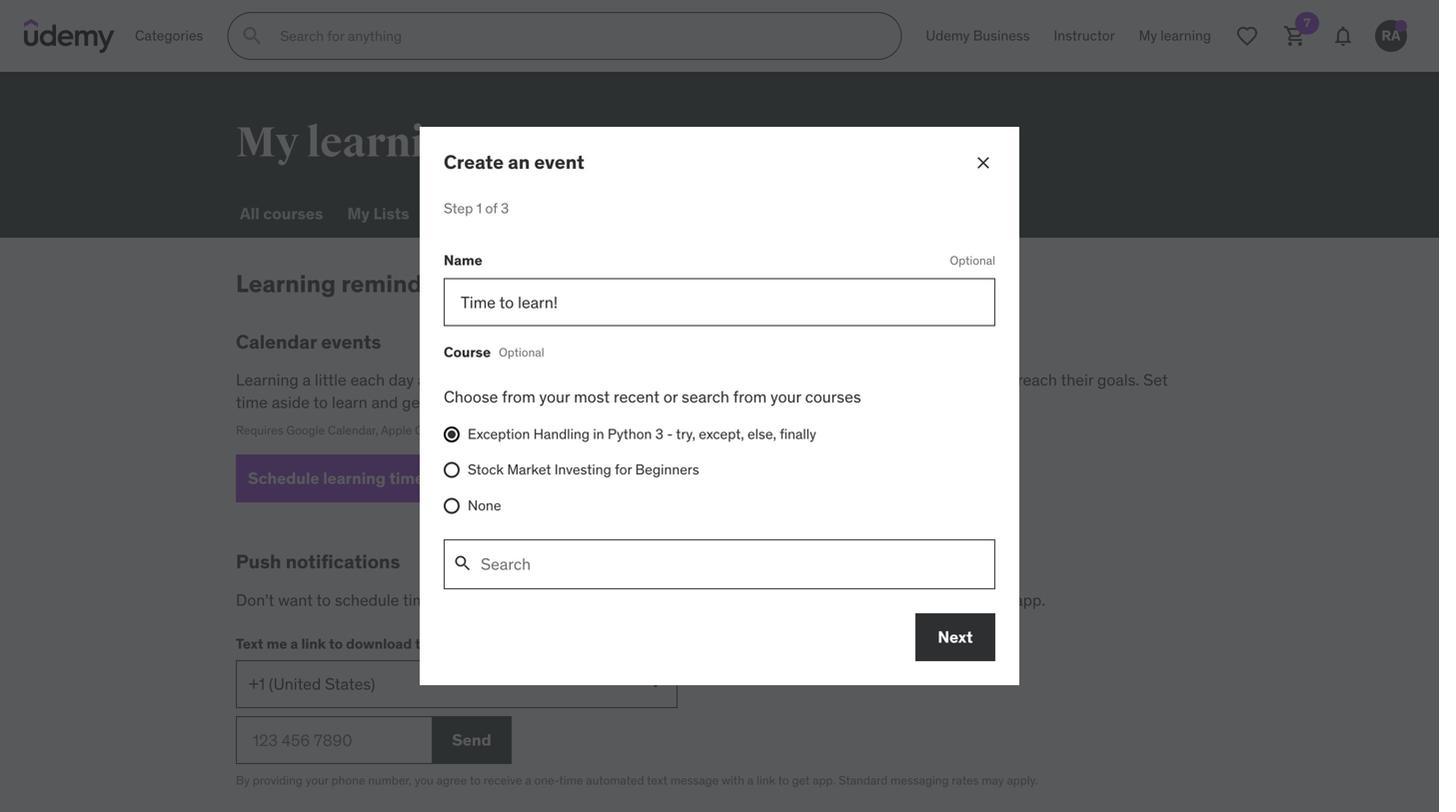 Task type: locate. For each thing, give the bounding box(es) containing it.
a left one-
[[525, 773, 532, 789]]

optional
[[950, 253, 996, 268], [499, 345, 544, 360]]

get left push
[[686, 590, 709, 611]]

send button
[[432, 717, 512, 765]]

step 1 of 3
[[444, 200, 509, 218]]

or
[[664, 387, 678, 408], [468, 423, 479, 438]]

calendar, down learn
[[328, 423, 378, 438]]

1 horizontal spatial my
[[347, 203, 370, 224]]

learn
[[332, 392, 368, 413]]

to
[[999, 370, 1014, 390], [313, 392, 328, 413], [316, 590, 331, 611], [667, 590, 682, 611], [329, 635, 343, 653], [470, 773, 481, 789], [778, 773, 789, 789]]

1 horizontal spatial notifications
[[752, 590, 840, 611]]

1 horizontal spatial get
[[686, 590, 709, 611]]

or right recent
[[664, 387, 678, 408]]

your left phone
[[306, 773, 329, 789]]

0 horizontal spatial or
[[468, 423, 479, 438]]

course
[[444, 343, 491, 361]]

notifications right push
[[752, 590, 840, 611]]

python
[[608, 425, 652, 443]]

0 horizontal spatial my
[[236, 117, 299, 169]]

outlook
[[482, 423, 524, 438]]

time left automated
[[559, 773, 583, 789]]

my up the all courses
[[236, 117, 299, 169]]

up.
[[456, 370, 478, 390]]

0 horizontal spatial from
[[502, 387, 536, 408]]

your inside learning a little each day adds up. research shows that students who make learning a habit are more likely to reach their goals. set time aside to learn and get reminders using your learning scheduler. requires google calendar, apple calendar, or outlook
[[548, 392, 579, 413]]

1 horizontal spatial app.
[[1015, 590, 1046, 611]]

notifications up schedule
[[286, 550, 400, 574]]

most
[[574, 387, 610, 408]]

0 vertical spatial courses
[[263, 203, 323, 224]]

set right goals.
[[1144, 370, 1168, 390]]

create an event
[[444, 150, 585, 174]]

1 horizontal spatial set
[[1144, 370, 1168, 390]]

courses right all on the left of page
[[263, 203, 323, 224]]

to down little
[[313, 392, 328, 413]]

my learning
[[236, 117, 475, 169]]

1 learning from the top
[[236, 269, 336, 299]]

lists
[[373, 203, 410, 224]]

a left habit
[[839, 370, 848, 390]]

a right me at the bottom of the page
[[290, 635, 298, 653]]

more
[[918, 370, 955, 390]]

business
[[973, 27, 1030, 45]]

udemy up next at the right of the page
[[909, 590, 959, 611]]

wishlist
[[433, 203, 496, 224]]

0 vertical spatial the
[[881, 590, 905, 611]]

optional inside the course optional
[[499, 345, 544, 360]]

0 vertical spatial or
[[664, 387, 678, 408]]

calendar
[[236, 330, 317, 354]]

learning
[[307, 117, 475, 169], [778, 370, 836, 390], [583, 392, 641, 413], [323, 468, 386, 489], [538, 590, 596, 611]]

set right blocks?
[[497, 590, 522, 611]]

and
[[371, 392, 398, 413]]

download
[[346, 635, 412, 653]]

0 vertical spatial get
[[402, 392, 426, 413]]

1 horizontal spatial or
[[664, 387, 678, 408]]

1 vertical spatial the
[[415, 635, 437, 653]]

aside
[[272, 392, 310, 413]]

learning down apple
[[323, 468, 386, 489]]

3 left -
[[656, 425, 664, 443]]

calendar events
[[236, 330, 381, 354]]

time inside learning a little each day adds up. research shows that students who make learning a habit are more likely to reach their goals. set time aside to learn and get reminders using your learning scheduler. requires google calendar, apple calendar, or outlook
[[236, 392, 268, 413]]

you
[[415, 773, 434, 789]]

app. right mobile
[[1015, 590, 1046, 611]]

0 horizontal spatial calendar,
[[328, 423, 378, 438]]

to right likely
[[999, 370, 1014, 390]]

0 horizontal spatial get
[[402, 392, 426, 413]]

0 horizontal spatial app.
[[813, 773, 836, 789]]

courses
[[263, 203, 323, 224], [805, 387, 861, 408]]

with
[[722, 773, 745, 789]]

my
[[236, 117, 299, 169], [347, 203, 370, 224]]

calendar, right apple
[[415, 423, 465, 438]]

submit search image
[[240, 24, 264, 48]]

1 horizontal spatial from
[[733, 387, 767, 408]]

investing
[[555, 461, 611, 479]]

1
[[476, 200, 482, 218]]

your left "most"
[[539, 387, 570, 408]]

wishlist link
[[429, 190, 500, 238]]

1 vertical spatial optional
[[499, 345, 544, 360]]

2 vertical spatial get
[[792, 773, 810, 789]]

goals.
[[1098, 370, 1140, 390]]

get left standard on the right of page
[[792, 773, 810, 789]]

reminders down lists on the top
[[341, 269, 458, 299]]

my left lists on the top
[[347, 203, 370, 224]]

the left mobile
[[881, 590, 905, 611]]

1 vertical spatial notifications
[[752, 590, 840, 611]]

1 horizontal spatial calendar,
[[415, 423, 465, 438]]

0 horizontal spatial link
[[301, 635, 326, 653]]

3
[[501, 200, 509, 218], [656, 425, 664, 443]]

reminders inside learning a little each day adds up. research shows that students who make learning a habit are more likely to reach their goals. set time aside to learn and get reminders using your learning scheduler. requires google calendar, apple calendar, or outlook
[[430, 392, 502, 413]]

that
[[602, 370, 631, 390]]

learning up aside
[[236, 370, 299, 390]]

optional down close modal image
[[950, 253, 996, 268]]

to left download
[[329, 635, 343, 653]]

0 horizontal spatial set
[[497, 590, 522, 611]]

link
[[301, 635, 326, 653], [757, 773, 776, 789]]

0 vertical spatial reminders
[[341, 269, 458, 299]]

blocks?
[[439, 590, 493, 611]]

udemy left "business"
[[926, 27, 970, 45]]

courses up finally
[[805, 387, 861, 408]]

1 horizontal spatial optional
[[950, 253, 996, 268]]

else,
[[748, 425, 777, 443]]

Search text field
[[481, 541, 995, 589]]

app.
[[1015, 590, 1046, 611], [813, 773, 836, 789]]

3 right of
[[501, 200, 509, 218]]

optional up research
[[499, 345, 544, 360]]

a
[[302, 370, 311, 390], [839, 370, 848, 390], [525, 590, 534, 611], [290, 635, 298, 653], [525, 773, 532, 789], [747, 773, 754, 789]]

to right want
[[316, 590, 331, 611]]

0 vertical spatial set
[[1144, 370, 1168, 390]]

0 vertical spatial my
[[236, 117, 299, 169]]

notifications
[[286, 550, 400, 574], [752, 590, 840, 611]]

learning up calendar
[[236, 269, 336, 299]]

finally
[[780, 425, 816, 443]]

the left 'app'
[[415, 635, 437, 653]]

apple
[[381, 423, 412, 438]]

messaging
[[891, 773, 949, 789]]

0 vertical spatial udemy
[[926, 27, 970, 45]]

1 horizontal spatial courses
[[805, 387, 861, 408]]

your down shows
[[548, 392, 579, 413]]

handling
[[534, 425, 590, 443]]

time up requires
[[236, 392, 268, 413]]

create an event dialog
[[420, 127, 1020, 686]]

1 vertical spatial get
[[686, 590, 709, 611]]

1 vertical spatial reminders
[[430, 392, 502, 413]]

0 horizontal spatial 3
[[501, 200, 509, 218]]

1 vertical spatial my
[[347, 203, 370, 224]]

0 horizontal spatial optional
[[499, 345, 544, 360]]

or left outlook
[[468, 423, 479, 438]]

next button
[[916, 614, 996, 662]]

1 horizontal spatial 3
[[656, 425, 664, 443]]

students
[[634, 370, 697, 390]]

reminders down 'up.'
[[430, 392, 502, 413]]

1 calendar, from the left
[[328, 423, 378, 438]]

in
[[593, 425, 604, 443]]

the
[[881, 590, 905, 611], [415, 635, 437, 653]]

app. left standard on the right of page
[[813, 773, 836, 789]]

1 vertical spatial courses
[[805, 387, 861, 408]]

for
[[615, 461, 632, 479]]

number,
[[368, 773, 412, 789]]

link right me at the bottom of the page
[[301, 635, 326, 653]]

get
[[402, 392, 426, 413], [686, 590, 709, 611], [792, 773, 810, 789]]

0 horizontal spatial the
[[415, 635, 437, 653]]

set
[[1144, 370, 1168, 390], [497, 590, 522, 611]]

learning left reminder
[[538, 590, 596, 611]]

exception handling in python 3 - try, except, else, finally
[[468, 425, 816, 443]]

1 horizontal spatial link
[[757, 773, 776, 789]]

link right with
[[757, 773, 776, 789]]

time left small image
[[389, 468, 424, 489]]

learning for learning reminders
[[236, 269, 336, 299]]

get down day
[[402, 392, 426, 413]]

your
[[539, 387, 570, 408], [771, 387, 801, 408], [548, 392, 579, 413], [306, 773, 329, 789]]

stock
[[468, 461, 504, 479]]

0 vertical spatial optional
[[950, 253, 996, 268]]

2 learning from the top
[[236, 370, 299, 390]]

1 vertical spatial set
[[497, 590, 522, 611]]

2 calendar, from the left
[[415, 423, 465, 438]]

text
[[236, 635, 263, 653]]

1 vertical spatial learning
[[236, 370, 299, 390]]

0 horizontal spatial notifications
[[286, 550, 400, 574]]

standard
[[839, 773, 888, 789]]

of
[[485, 200, 498, 218]]

1 horizontal spatial the
[[881, 590, 905, 611]]

learning
[[236, 269, 336, 299], [236, 370, 299, 390]]

try,
[[676, 425, 696, 443]]

learning inside learning a little each day adds up. research shows that students who make learning a habit are more likely to reach their goals. set time aside to learn and get reminders using your learning scheduler. requires google calendar, apple calendar, or outlook
[[236, 370, 299, 390]]

1 vertical spatial app.
[[813, 773, 836, 789]]

my for my lists
[[347, 203, 370, 224]]

reminders
[[341, 269, 458, 299], [430, 392, 502, 413]]

all
[[240, 203, 260, 224]]

agree
[[437, 773, 467, 789]]

0 vertical spatial learning
[[236, 269, 336, 299]]

1 vertical spatial or
[[468, 423, 479, 438]]

learning reminders
[[236, 269, 458, 299]]

udemy image
[[24, 19, 115, 53]]

0 vertical spatial app.
[[1015, 590, 1046, 611]]

to right agree
[[470, 773, 481, 789]]



Task type: vqa. For each thing, say whether or not it's contained in the screenshot.
Beginner
no



Task type: describe. For each thing, give the bounding box(es) containing it.
step
[[444, 200, 473, 218]]

event
[[534, 150, 585, 174]]

learning down the that
[[583, 392, 641, 413]]

courses inside create an event dialog
[[805, 387, 861, 408]]

small image
[[428, 469, 448, 489]]

habit
[[852, 370, 888, 390]]

2 horizontal spatial from
[[844, 590, 878, 611]]

my lists link
[[343, 190, 414, 238]]

learning a little each day adds up. research shows that students who make learning a habit are more likely to reach their goals. set time aside to learn and get reminders using your learning scheduler. requires google calendar, apple calendar, or outlook
[[236, 370, 1168, 438]]

schedule learning time button
[[236, 455, 460, 503]]

beginners
[[635, 461, 699, 479]]

little
[[315, 370, 347, 390]]

except,
[[699, 425, 744, 443]]

none
[[468, 497, 501, 515]]

market
[[507, 461, 551, 479]]

automated
[[586, 773, 644, 789]]

all courses link
[[236, 190, 327, 238]]

reminder
[[599, 590, 664, 611]]

get inside learning a little each day adds up. research shows that students who make learning a habit are more likely to reach their goals. set time aside to learn and get reminders using your learning scheduler. requires google calendar, apple calendar, or outlook
[[402, 392, 426, 413]]

me
[[267, 635, 287, 653]]

create
[[444, 150, 504, 174]]

udemy business
[[926, 27, 1030, 45]]

1 vertical spatial link
[[757, 773, 776, 789]]

push notifications
[[236, 550, 400, 574]]

stock market investing for beginners
[[468, 461, 699, 479]]

choose
[[444, 387, 498, 408]]

123 456 7890 text field
[[236, 717, 432, 765]]

their
[[1061, 370, 1094, 390]]

reach
[[1017, 370, 1057, 390]]

course optional
[[444, 343, 544, 361]]

requires
[[236, 423, 283, 438]]

0 vertical spatial notifications
[[286, 550, 400, 574]]

rates
[[952, 773, 979, 789]]

google
[[286, 423, 325, 438]]

phone
[[332, 773, 365, 789]]

or inside learning a little each day adds up. research shows that students who make learning a habit are more likely to reach their goals. set time aside to learn and get reminders using your learning scheduler. requires google calendar, apple calendar, or outlook
[[468, 423, 479, 438]]

all courses
[[240, 203, 323, 224]]

recent
[[614, 387, 660, 408]]

time inside 'button'
[[389, 468, 424, 489]]

instructor
[[1054, 27, 1115, 45]]

to right with
[[778, 773, 789, 789]]

by providing your phone number, you agree to receive a one-time automated text message with a link to get app. standard messaging rates may apply.
[[236, 773, 1038, 789]]

likely
[[959, 370, 996, 390]]

mobile
[[963, 590, 1011, 611]]

to right reminder
[[667, 590, 682, 611]]

set inside learning a little each day adds up. research shows that students who make learning a habit are more likely to reach their goals. set time aside to learn and get reminders using your learning scheduler. requires google calendar, apple calendar, or outlook
[[1144, 370, 1168, 390]]

adds
[[418, 370, 453, 390]]

providing
[[253, 773, 303, 789]]

your up finally
[[771, 387, 801, 408]]

research
[[482, 370, 549, 390]]

next
[[938, 627, 973, 648]]

learning inside schedule learning time 'button'
[[323, 468, 386, 489]]

my for my learning
[[236, 117, 299, 169]]

events
[[321, 330, 381, 354]]

are
[[892, 370, 915, 390]]

by
[[236, 773, 250, 789]]

an
[[508, 150, 530, 174]]

each
[[350, 370, 385, 390]]

don't want to schedule time blocks? set a learning reminder to get push notifications from the udemy mobile app.
[[236, 590, 1046, 611]]

apply.
[[1007, 773, 1038, 789]]

a right blocks?
[[525, 590, 534, 611]]

1 vertical spatial udemy
[[909, 590, 959, 611]]

0 vertical spatial link
[[301, 635, 326, 653]]

one-
[[534, 773, 559, 789]]

schedule learning time
[[248, 468, 424, 489]]

Time to learn! text field
[[444, 279, 996, 327]]

time left blocks?
[[403, 590, 435, 611]]

0 horizontal spatial courses
[[263, 203, 323, 224]]

schedule
[[335, 590, 399, 611]]

day
[[389, 370, 414, 390]]

instructor link
[[1042, 12, 1127, 60]]

want
[[278, 590, 313, 611]]

name
[[444, 251, 483, 269]]

2 horizontal spatial get
[[792, 773, 810, 789]]

push
[[236, 550, 281, 574]]

text me a link to download the app
[[236, 635, 466, 653]]

small image
[[453, 554, 473, 574]]

message
[[671, 773, 719, 789]]

app
[[440, 635, 466, 653]]

receive
[[484, 773, 522, 789]]

shows
[[553, 370, 598, 390]]

learning up lists on the top
[[307, 117, 475, 169]]

close modal image
[[974, 153, 994, 173]]

learning for learning a little each day adds up. research shows that students who make learning a habit are more likely to reach their goals. set time aside to learn and get reminders using your learning scheduler. requires google calendar, apple calendar, or outlook
[[236, 370, 299, 390]]

or inside create an event dialog
[[664, 387, 678, 408]]

choose from your most recent or search from your courses
[[444, 387, 861, 408]]

-
[[667, 425, 673, 443]]

a left little
[[302, 370, 311, 390]]

schedule
[[248, 468, 320, 489]]

exception
[[468, 425, 530, 443]]

scheduler.
[[645, 392, 718, 413]]

search
[[682, 387, 730, 408]]

my lists
[[347, 203, 410, 224]]

a right with
[[747, 773, 754, 789]]

who
[[701, 370, 731, 390]]

don't
[[236, 590, 274, 611]]

1 vertical spatial 3
[[656, 425, 664, 443]]

learning right make
[[778, 370, 836, 390]]

0 vertical spatial 3
[[501, 200, 509, 218]]



